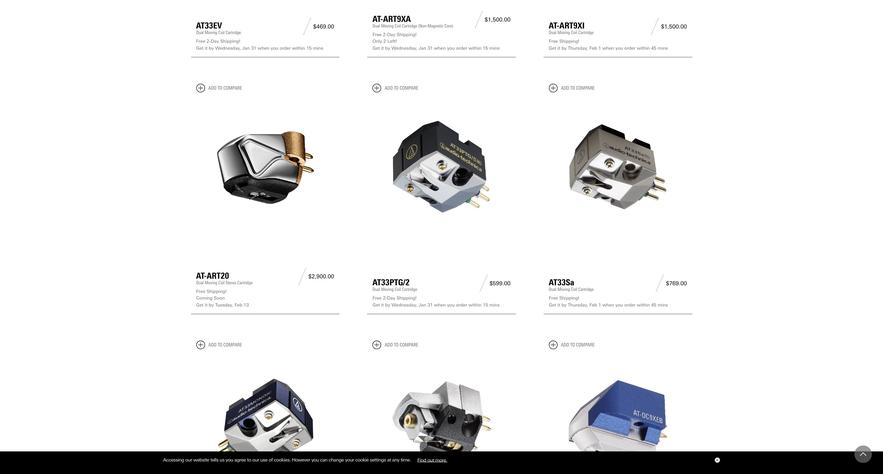 Task type: locate. For each thing, give the bounding box(es) containing it.
at- inside "at-art9xa dual moving coil cartridge (non-magnetic core)"
[[373, 14, 383, 24]]

compare for add to compare button for at oc9xeb image
[[576, 343, 595, 349]]

by down left!
[[385, 46, 390, 51]]

- down at33ptg/2 dual moving coil cartridge
[[386, 296, 387, 301]]

change
[[329, 458, 344, 464]]

moving inside at33sa dual moving coil cartridge
[[558, 287, 570, 293]]

add for add to compare button associated with at33sa 'image'
[[561, 85, 569, 91]]

stereo
[[226, 281, 236, 286]]

0 vertical spatial day
[[387, 32, 395, 37]]

at33ptg/2 image
[[373, 98, 511, 236]]

feb down at-art9xi dual moving coil cartridge
[[590, 46, 597, 51]]

feb left 13
[[235, 303, 242, 308]]

1 horizontal spatial $1,500.00
[[661, 23, 687, 30]]

add for at33ptg/2 image's add to compare button
[[385, 85, 393, 91]]

moving inside "at-art9xa dual moving coil cartridge (non-magnetic core)"
[[381, 23, 394, 29]]

divider line image for at33ev
[[301, 18, 313, 35]]

get
[[196, 46, 204, 51], [373, 46, 380, 51], [549, 46, 556, 51], [196, 303, 204, 308], [373, 303, 380, 308], [549, 303, 556, 308]]

45
[[651, 46, 657, 51], [651, 303, 657, 308]]

at- for art9xa
[[373, 14, 383, 24]]

at- inside at-art20 dual moving coil stereo cartridge
[[196, 271, 207, 281]]

1 horizontal spatial our
[[252, 458, 259, 464]]

2 thursday, from the top
[[568, 303, 588, 308]]

shipping! down "at-art9xa dual moving coil cartridge (non-magnetic core)" on the top
[[397, 32, 417, 37]]

day
[[387, 32, 395, 37], [211, 39, 219, 44], [387, 296, 395, 301]]

thursday,
[[568, 46, 588, 51], [568, 303, 588, 308]]

free up coming
[[196, 289, 205, 294]]

1 horizontal spatial at-
[[373, 14, 383, 24]]

add to compare button for at33sa 'image'
[[549, 84, 595, 93]]

get down at-art9xi dual moving coil cartridge
[[549, 46, 556, 51]]

at33sa image
[[549, 98, 687, 236]]

it down only
[[381, 46, 384, 51]]

moving inside at-art20 dual moving coil stereo cartridge
[[205, 281, 217, 286]]

you
[[271, 46, 278, 51], [447, 46, 455, 51], [616, 46, 623, 51], [447, 303, 455, 308], [616, 303, 623, 308], [226, 458, 233, 464], [312, 458, 319, 464]]

compare for add to compare button for at33mono image in the bottom left of the page
[[223, 343, 242, 349]]

15
[[307, 46, 312, 51], [483, 46, 488, 51], [483, 303, 488, 308]]

divider line image for at33sa
[[654, 275, 666, 293]]

to for at art20 image add to compare button
[[218, 85, 222, 91]]

find
[[418, 458, 426, 464]]

free 2 -day shipping! get it by wednesday, jan 31 when you order within 15 mins
[[196, 39, 323, 51], [373, 296, 500, 308]]

coil inside at33ev dual moving coil cartridge
[[218, 30, 225, 35]]

1
[[599, 46, 601, 51], [599, 303, 601, 308]]

at- inside at-art9xi dual moving coil cartridge
[[549, 21, 560, 31]]

add to compare button for at33mono image in the bottom left of the page
[[196, 341, 242, 350]]

within
[[292, 46, 305, 51], [469, 46, 482, 51], [637, 46, 650, 51], [469, 303, 482, 308], [637, 303, 650, 308]]

order
[[280, 46, 291, 51], [456, 46, 467, 51], [625, 46, 636, 51], [456, 303, 467, 308], [625, 303, 636, 308]]

1 vertical spatial -
[[209, 39, 211, 44]]

accessing our website tells us you agree to our use of cookies. however you can change your cookie settings at any time.
[[163, 458, 412, 464]]

day down at33ev dual moving coil cartridge
[[211, 39, 219, 44]]

more.
[[435, 458, 447, 464]]

1 vertical spatial 45
[[651, 303, 657, 308]]

1 vertical spatial free shipping! get it by thursday, feb 1 when you order within 45 mins
[[549, 296, 668, 308]]

1 horizontal spatial free 2 -day shipping! get it by wednesday, jan 31 when you order within 15 mins
[[373, 296, 500, 308]]

feb
[[590, 46, 597, 51], [235, 303, 242, 308], [590, 303, 597, 308]]

at33sa
[[549, 278, 574, 288]]

1 vertical spatial 1
[[599, 303, 601, 308]]

at33ptg/2 dual moving coil cartridge
[[373, 278, 417, 293]]

of
[[269, 458, 273, 464]]

0 vertical spatial 45
[[651, 46, 657, 51]]

jan
[[242, 46, 250, 51], [419, 46, 426, 51], [419, 303, 426, 308]]

coil inside "at-art9xa dual moving coil cartridge (non-magnetic core)"
[[395, 23, 401, 29]]

wednesday, down left!
[[392, 46, 418, 51]]

add to compare button for at art20 image
[[196, 84, 242, 93]]

- down at33ev
[[209, 39, 211, 44]]

tells
[[210, 458, 219, 464]]

free shipping! get it by thursday, feb 1 when you order within 45 mins
[[549, 39, 668, 51], [549, 296, 668, 308]]

dual
[[373, 23, 380, 29], [196, 30, 204, 35], [549, 30, 557, 35], [196, 281, 204, 286], [373, 287, 380, 293], [549, 287, 557, 293]]

coil
[[395, 23, 401, 29], [218, 30, 225, 35], [571, 30, 578, 35], [218, 281, 225, 286], [395, 287, 401, 293], [571, 287, 578, 293]]

by down coming
[[209, 303, 214, 308]]

1 thursday, from the top
[[568, 46, 588, 51]]

cookie
[[355, 458, 369, 464]]

free inside free shipping! coming soon get it by tuesday, feb 13
[[196, 289, 205, 294]]

shipping!
[[397, 32, 417, 37], [220, 39, 240, 44], [560, 39, 580, 44], [207, 289, 227, 294], [397, 296, 417, 301], [560, 296, 580, 301]]

compare
[[223, 85, 242, 91], [400, 85, 418, 91], [576, 85, 595, 91], [223, 343, 242, 349], [400, 343, 418, 349], [576, 343, 595, 349]]

wednesday,
[[215, 46, 241, 51], [392, 46, 418, 51], [392, 303, 418, 308]]

0 vertical spatial free 2 -day shipping! get it by wednesday, jan 31 when you order within 15 mins
[[196, 39, 323, 51]]

cartridge inside "at-art9xa dual moving coil cartridge (non-magnetic core)"
[[402, 23, 417, 29]]

free down at33ptg/2
[[373, 296, 382, 301]]

at33mono image
[[196, 356, 334, 475]]

free
[[373, 32, 382, 37], [196, 39, 205, 44], [549, 39, 558, 44], [196, 289, 205, 294], [373, 296, 382, 301], [549, 296, 558, 301]]

free up only
[[373, 32, 382, 37]]

to for the at art1000 image add to compare button
[[394, 343, 399, 349]]

cartridge
[[402, 23, 417, 29], [226, 30, 241, 35], [579, 30, 594, 35], [237, 281, 253, 286], [402, 287, 417, 293], [579, 287, 594, 293]]

our
[[185, 458, 192, 464], [252, 458, 259, 464]]

1 vertical spatial free 2 -day shipping! get it by wednesday, jan 31 when you order within 15 mins
[[373, 296, 500, 308]]

0 horizontal spatial $1,500.00
[[485, 16, 511, 23]]

$1,500.00
[[485, 16, 511, 23], [661, 23, 687, 30]]

shipping! inside free shipping! coming soon get it by tuesday, feb 13
[[207, 289, 227, 294]]

dual inside "at-art9xa dual moving coil cartridge (non-magnetic core)"
[[373, 23, 380, 29]]

get down only
[[373, 46, 380, 51]]

cartridge inside at33ptg/2 dual moving coil cartridge
[[402, 287, 417, 293]]

add for add to compare button for at33mono image in the bottom left of the page
[[208, 343, 217, 349]]

divider line image for at-art9xi
[[649, 18, 661, 35]]

moving inside at33ev dual moving coil cartridge
[[205, 30, 217, 35]]

us
[[220, 458, 225, 464]]

at- for art20
[[196, 271, 207, 281]]

order inside free 2 -day shipping! only 2 left! get it by wednesday, jan 31 when you order within 15 mins
[[456, 46, 467, 51]]

to for add to compare button for at oc9xeb image
[[571, 343, 575, 349]]

0 horizontal spatial free 2 -day shipping! get it by wednesday, jan 31 when you order within 15 mins
[[196, 39, 323, 51]]

thursday, down at33sa dual moving coil cartridge
[[568, 303, 588, 308]]

1 vertical spatial thursday,
[[568, 303, 588, 308]]

by down at33sa dual moving coil cartridge
[[562, 303, 567, 308]]

when
[[258, 46, 270, 51], [434, 46, 446, 51], [603, 46, 614, 51], [434, 303, 446, 308], [603, 303, 614, 308]]

add to compare button for at oc9xeb image
[[549, 341, 595, 350]]

$469.00
[[313, 23, 334, 30]]

jan inside free 2 -day shipping! only 2 left! get it by wednesday, jan 31 when you order within 15 mins
[[419, 46, 426, 51]]

it down at33sa
[[558, 303, 560, 308]]

cross image
[[716, 460, 719, 462]]

0 vertical spatial thursday,
[[568, 46, 588, 51]]

at art20 image
[[196, 98, 334, 236]]

time.
[[401, 458, 411, 464]]

only
[[373, 39, 382, 44]]

0 vertical spatial free shipping! get it by thursday, feb 1 when you order within 45 mins
[[549, 39, 668, 51]]

day inside free 2 -day shipping! only 2 left! get it by wednesday, jan 31 when you order within 15 mins
[[387, 32, 395, 37]]

left!
[[388, 39, 397, 44]]

free down at33ev
[[196, 39, 205, 44]]

shipping! down at33ptg/2 dual moving coil cartridge
[[397, 296, 417, 301]]

mins
[[313, 46, 323, 51], [490, 46, 500, 51], [658, 46, 668, 51], [490, 303, 500, 308], [658, 303, 668, 308]]

by inside free 2 -day shipping! only 2 left! get it by wednesday, jan 31 when you order within 15 mins
[[385, 46, 390, 51]]

-
[[386, 32, 387, 37], [209, 39, 211, 44], [386, 296, 387, 301]]

add
[[208, 85, 217, 91], [385, 85, 393, 91], [561, 85, 569, 91], [208, 343, 217, 349], [385, 343, 393, 349], [561, 343, 569, 349]]

by
[[209, 46, 214, 51], [385, 46, 390, 51], [562, 46, 567, 51], [209, 303, 214, 308], [385, 303, 390, 308], [562, 303, 567, 308]]

0 horizontal spatial at-
[[196, 271, 207, 281]]

0 vertical spatial 1
[[599, 46, 601, 51]]

- down art9xa
[[386, 32, 387, 37]]

coil inside at-art9xi dual moving coil cartridge
[[571, 30, 578, 35]]

0 vertical spatial -
[[386, 32, 387, 37]]

add to compare
[[208, 85, 242, 91], [385, 85, 418, 91], [561, 85, 595, 91], [208, 343, 242, 349], [385, 343, 418, 349], [561, 343, 595, 349]]

at33sa dual moving coil cartridge
[[549, 278, 594, 293]]

our left use
[[252, 458, 259, 464]]

15 inside free 2 -day shipping! only 2 left! get it by wednesday, jan 31 when you order within 15 mins
[[483, 46, 488, 51]]

compare for at33ptg/2 image's add to compare button
[[400, 85, 418, 91]]

31 inside free 2 -day shipping! only 2 left! get it by wednesday, jan 31 when you order within 15 mins
[[428, 46, 433, 51]]

$599.00
[[490, 281, 511, 287]]

moving
[[381, 23, 394, 29], [205, 30, 217, 35], [558, 30, 570, 35], [205, 281, 217, 286], [381, 287, 394, 293], [558, 287, 570, 293]]

shipping! down at33ev dual moving coil cartridge
[[220, 39, 240, 44]]

2 horizontal spatial at-
[[549, 21, 560, 31]]

1 vertical spatial day
[[211, 39, 219, 44]]

day down at33ptg/2 dual moving coil cartridge
[[387, 296, 395, 301]]

add to compare button
[[196, 84, 242, 93], [373, 84, 418, 93], [549, 84, 595, 93], [196, 341, 242, 350], [373, 341, 418, 350], [549, 341, 595, 350]]

to
[[218, 85, 222, 91], [394, 85, 399, 91], [571, 85, 575, 91], [218, 343, 222, 349], [394, 343, 399, 349], [571, 343, 575, 349], [247, 458, 251, 464]]

add to compare button for the at art1000 image
[[373, 341, 418, 350]]

31
[[251, 46, 256, 51], [428, 46, 433, 51], [428, 303, 433, 308]]

divider line image
[[473, 11, 485, 29], [301, 18, 313, 35], [649, 18, 661, 35], [296, 268, 308, 286], [478, 275, 490, 293], [654, 275, 666, 293]]

wednesday, inside free 2 -day shipping! only 2 left! get it by wednesday, jan 31 when you order within 15 mins
[[392, 46, 418, 51]]

1 free shipping! get it by thursday, feb 1 when you order within 45 mins from the top
[[549, 39, 668, 51]]

0 horizontal spatial our
[[185, 458, 192, 464]]

coming
[[196, 296, 213, 301]]

shipping! down at-art9xi dual moving coil cartridge
[[560, 39, 580, 44]]

moving inside at-art9xi dual moving coil cartridge
[[558, 30, 570, 35]]

$769.00
[[666, 281, 687, 287]]

add to compare for add to compare button associated with at33sa 'image'
[[561, 85, 595, 91]]

find out more. link
[[412, 455, 453, 466]]

it down coming
[[205, 303, 208, 308]]

get down at33sa
[[549, 303, 556, 308]]

out
[[428, 458, 434, 464]]

2
[[383, 32, 386, 37], [207, 39, 209, 44], [384, 39, 386, 44], [383, 296, 386, 301]]

coil inside at-art20 dual moving coil stereo cartridge
[[218, 281, 225, 286]]

$1,500.00 for at-art9xi
[[661, 23, 687, 30]]

it
[[205, 46, 208, 51], [381, 46, 384, 51], [558, 46, 560, 51], [205, 303, 208, 308], [381, 303, 384, 308], [558, 303, 560, 308]]

thursday, down at-art9xi dual moving coil cartridge
[[568, 46, 588, 51]]

day up left!
[[387, 32, 395, 37]]

get down at33ptg/2
[[373, 303, 380, 308]]

get down coming
[[196, 303, 204, 308]]

get inside free 2 -day shipping! only 2 left! get it by wednesday, jan 31 when you order within 15 mins
[[373, 46, 380, 51]]

our left website
[[185, 458, 192, 464]]

add for add to compare button for at oc9xeb image
[[561, 343, 569, 349]]

moving inside at33ptg/2 dual moving coil cartridge
[[381, 287, 394, 293]]

art9xi
[[560, 21, 585, 31]]

add for the at art1000 image add to compare button
[[385, 343, 393, 349]]

it down at-art9xi dual moving coil cartridge
[[558, 46, 560, 51]]

2 down art9xa
[[383, 32, 386, 37]]

at-
[[373, 14, 383, 24], [549, 21, 560, 31], [196, 271, 207, 281]]

1 1 from the top
[[599, 46, 601, 51]]

shipping! down at33sa dual moving coil cartridge
[[560, 296, 580, 301]]

shipping! up soon
[[207, 289, 227, 294]]



Task type: describe. For each thing, give the bounding box(es) containing it.
divider line image for at33ptg/2
[[478, 275, 490, 293]]

free down at33sa
[[549, 296, 558, 301]]

add to compare button for at33ptg/2 image
[[373, 84, 418, 93]]

to for add to compare button associated with at33sa 'image'
[[571, 85, 575, 91]]

it inside free 2 -day shipping! only 2 left! get it by wednesday, jan 31 when you order within 15 mins
[[381, 46, 384, 51]]

any
[[392, 458, 400, 464]]

by down at33ev dual moving coil cartridge
[[209, 46, 214, 51]]

magnetic
[[428, 23, 444, 29]]

at
[[387, 458, 391, 464]]

compare for at art20 image add to compare button
[[223, 85, 242, 91]]

it down at33ptg/2 dual moving coil cartridge
[[381, 303, 384, 308]]

you inside free 2 -day shipping! only 2 left! get it by wednesday, jan 31 when you order within 15 mins
[[447, 46, 455, 51]]

at oc9xeb image
[[549, 356, 687, 475]]

arrow up image
[[860, 452, 867, 458]]

mins inside free 2 -day shipping! only 2 left! get it by wednesday, jan 31 when you order within 15 mins
[[490, 46, 500, 51]]

- inside free 2 -day shipping! only 2 left! get it by wednesday, jan 31 when you order within 15 mins
[[386, 32, 387, 37]]

divider line image for at-art9xa
[[473, 11, 485, 29]]

2 our from the left
[[252, 458, 259, 464]]

within inside free 2 -day shipping! only 2 left! get it by wednesday, jan 31 when you order within 15 mins
[[469, 46, 482, 51]]

dual inside at-art9xi dual moving coil cartridge
[[549, 30, 557, 35]]

settings
[[370, 458, 386, 464]]

shipping! inside free 2 -day shipping! only 2 left! get it by wednesday, jan 31 when you order within 15 mins
[[397, 32, 417, 37]]

compare for add to compare button associated with at33sa 'image'
[[576, 85, 595, 91]]

feb inside free shipping! coming soon get it by tuesday, feb 13
[[235, 303, 242, 308]]

however
[[292, 458, 310, 464]]

your
[[345, 458, 354, 464]]

wednesday, down at33ptg/2 dual moving coil cartridge
[[392, 303, 418, 308]]

cartridge inside at-art20 dual moving coil stereo cartridge
[[237, 281, 253, 286]]

free down at-art9xi dual moving coil cartridge
[[549, 39, 558, 44]]

find out more.
[[418, 458, 447, 464]]

free inside free 2 -day shipping! only 2 left! get it by wednesday, jan 31 when you order within 15 mins
[[373, 32, 382, 37]]

free shipping! coming soon get it by tuesday, feb 13
[[196, 289, 249, 308]]

2 vertical spatial -
[[386, 296, 387, 301]]

at33ptg/2
[[373, 278, 410, 288]]

cartridge inside at-art9xi dual moving coil cartridge
[[579, 30, 594, 35]]

dual inside at33sa dual moving coil cartridge
[[549, 287, 557, 293]]

use
[[260, 458, 268, 464]]

to for add to compare button for at33mono image in the bottom left of the page
[[218, 343, 222, 349]]

free 2 -day shipping! only 2 left! get it by wednesday, jan 31 when you order within 15 mins
[[373, 32, 500, 51]]

divider line image for at-art20
[[296, 268, 308, 286]]

cookies.
[[274, 458, 291, 464]]

art20
[[207, 271, 229, 281]]

to for at33ptg/2 image's add to compare button
[[394, 85, 399, 91]]

accessing
[[163, 458, 184, 464]]

when inside free 2 -day shipping! only 2 left! get it by wednesday, jan 31 when you order within 15 mins
[[434, 46, 446, 51]]

add for at art20 image add to compare button
[[208, 85, 217, 91]]

compare for the at art1000 image add to compare button
[[400, 343, 418, 349]]

cartridge inside at33sa dual moving coil cartridge
[[579, 287, 594, 293]]

by inside free shipping! coming soon get it by tuesday, feb 13
[[209, 303, 214, 308]]

dual inside at33ptg/2 dual moving coil cartridge
[[373, 287, 380, 293]]

coil inside at33sa dual moving coil cartridge
[[571, 287, 578, 293]]

add to compare for at33ptg/2 image's add to compare button
[[385, 85, 418, 91]]

tuesday,
[[215, 303, 233, 308]]

get inside free shipping! coming soon get it by tuesday, feb 13
[[196, 303, 204, 308]]

by down at33ptg/2 dual moving coil cartridge
[[385, 303, 390, 308]]

at- for art9xi
[[549, 21, 560, 31]]

agree
[[234, 458, 246, 464]]

2 45 from the top
[[651, 303, 657, 308]]

soon
[[214, 296, 225, 301]]

add to compare for add to compare button for at oc9xeb image
[[561, 343, 595, 349]]

2 left left!
[[384, 39, 386, 44]]

at-art9xa dual moving coil cartridge (non-magnetic core)
[[373, 14, 453, 29]]

wednesday, down at33ev dual moving coil cartridge
[[215, 46, 241, 51]]

2 1 from the top
[[599, 303, 601, 308]]

feb down at33sa dual moving coil cartridge
[[590, 303, 597, 308]]

at33ev dual moving coil cartridge
[[196, 21, 241, 35]]

13
[[244, 303, 249, 308]]

at33ev
[[196, 21, 222, 31]]

it down at33ev
[[205, 46, 208, 51]]

at-art9xi dual moving coil cartridge
[[549, 21, 594, 35]]

$1,500.00 for at-art9xa
[[485, 16, 511, 23]]

2 down at33ev
[[207, 39, 209, 44]]

2 vertical spatial day
[[387, 296, 395, 301]]

art9xa
[[383, 14, 411, 24]]

core)
[[445, 23, 453, 29]]

coil inside at33ptg/2 dual moving coil cartridge
[[395, 287, 401, 293]]

can
[[320, 458, 328, 464]]

dual inside at-art20 dual moving coil stereo cartridge
[[196, 281, 204, 286]]

it inside free shipping! coming soon get it by tuesday, feb 13
[[205, 303, 208, 308]]

dual inside at33ev dual moving coil cartridge
[[196, 30, 204, 35]]

2 free shipping! get it by thursday, feb 1 when you order within 45 mins from the top
[[549, 296, 668, 308]]

2 down at33ptg/2
[[383, 296, 386, 301]]

at art1000 image
[[373, 356, 511, 475]]

1 45 from the top
[[651, 46, 657, 51]]

add to compare for the at art1000 image add to compare button
[[385, 343, 418, 349]]

website
[[193, 458, 209, 464]]

get down at33ev
[[196, 46, 204, 51]]

$2,900.00
[[308, 274, 334, 280]]

1 our from the left
[[185, 458, 192, 464]]

cartridge inside at33ev dual moving coil cartridge
[[226, 30, 241, 35]]

by down at-art9xi dual moving coil cartridge
[[562, 46, 567, 51]]

add to compare for at art20 image add to compare button
[[208, 85, 242, 91]]

at-art20 dual moving coil stereo cartridge
[[196, 271, 253, 286]]

(non-
[[418, 23, 428, 29]]

add to compare for add to compare button for at33mono image in the bottom left of the page
[[208, 343, 242, 349]]



Task type: vqa. For each thing, say whether or not it's contained in the screenshot.
Free Shipping! Get it by Thursday, Feb 1 when you order within 45 mins
yes



